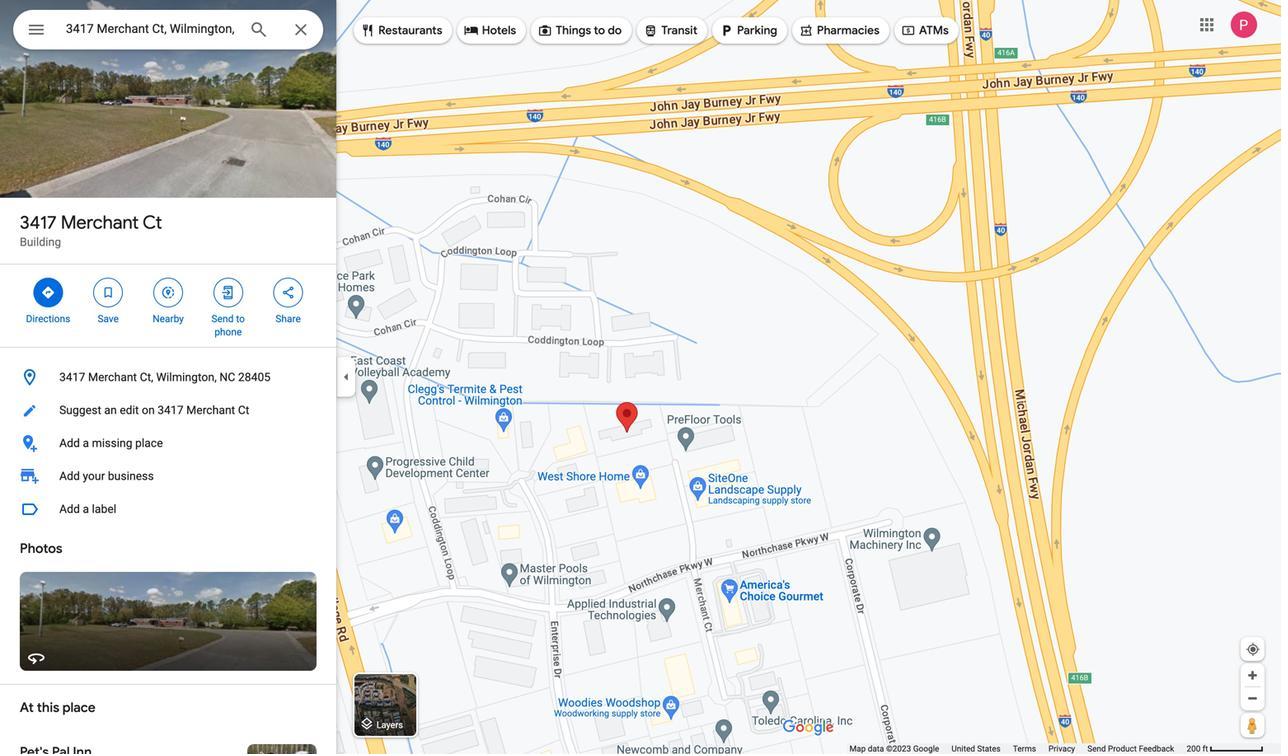 Task type: locate. For each thing, give the bounding box(es) containing it.
show your location image
[[1246, 642, 1261, 657]]

label
[[92, 503, 116, 516]]

200
[[1187, 744, 1201, 754]]

merchant up an
[[88, 371, 137, 384]]

add down suggest
[[59, 437, 80, 450]]

1 vertical spatial 3417
[[59, 371, 85, 384]]

0 vertical spatial place
[[135, 437, 163, 450]]

0 horizontal spatial send
[[212, 313, 234, 325]]

3417 Merchant Ct, Wilmington, NC 28405 field
[[13, 10, 323, 49]]

merchant up the building in the top of the page
[[61, 211, 139, 234]]


[[464, 21, 479, 40]]

directions
[[26, 313, 70, 325]]

3417 right on
[[158, 404, 184, 417]]

0 horizontal spatial 3417
[[20, 211, 57, 234]]

 atms
[[901, 21, 949, 40]]

0 vertical spatial merchant
[[61, 211, 139, 234]]


[[281, 284, 296, 302]]

collapse side panel image
[[337, 368, 355, 386]]

3417 inside button
[[59, 371, 85, 384]]

parking
[[737, 23, 778, 38]]

merchant inside 3417 merchant ct building
[[61, 211, 139, 234]]

footer
[[850, 744, 1187, 754]]

0 vertical spatial send
[[212, 313, 234, 325]]

3417 for ct
[[20, 211, 57, 234]]

share
[[276, 313, 301, 325]]

3 add from the top
[[59, 503, 80, 516]]

ct
[[143, 211, 162, 234], [238, 404, 249, 417]]

200 ft
[[1187, 744, 1208, 754]]

privacy button
[[1049, 744, 1075, 754]]

united states
[[952, 744, 1001, 754]]

0 vertical spatial a
[[83, 437, 89, 450]]

 search field
[[13, 10, 323, 53]]

send left product
[[1088, 744, 1106, 754]]

0 vertical spatial 3417
[[20, 211, 57, 234]]

suggest an edit on 3417 merchant ct
[[59, 404, 249, 417]]


[[799, 21, 814, 40]]

©2023
[[886, 744, 911, 754]]


[[538, 21, 553, 40]]

 parking
[[719, 21, 778, 40]]

map
[[850, 744, 866, 754]]

0 horizontal spatial to
[[236, 313, 245, 325]]

feedback
[[1139, 744, 1175, 754]]

ct up 
[[143, 211, 162, 234]]

footer containing map data ©2023 google
[[850, 744, 1187, 754]]

to left do
[[594, 23, 605, 38]]

2 vertical spatial merchant
[[186, 404, 235, 417]]

0 vertical spatial to
[[594, 23, 605, 38]]

1 vertical spatial merchant
[[88, 371, 137, 384]]

0 horizontal spatial place
[[63, 700, 96, 717]]

 restaurants
[[360, 21, 443, 40]]

merchant for ct,
[[88, 371, 137, 384]]


[[41, 284, 56, 302]]

merchant for ct
[[61, 211, 139, 234]]

1 vertical spatial to
[[236, 313, 245, 325]]

1 vertical spatial add
[[59, 470, 80, 483]]

3417 up the building in the top of the page
[[20, 211, 57, 234]]

add your business
[[59, 470, 154, 483]]

2 vertical spatial add
[[59, 503, 80, 516]]

terms
[[1013, 744, 1036, 754]]

transit
[[662, 23, 698, 38]]

to inside  things to do
[[594, 23, 605, 38]]

product
[[1108, 744, 1137, 754]]

1 horizontal spatial ct
[[238, 404, 249, 417]]

2 vertical spatial 3417
[[158, 404, 184, 417]]

1 horizontal spatial 3417
[[59, 371, 85, 384]]

None field
[[66, 19, 236, 39]]

add a label
[[59, 503, 116, 516]]

2 add from the top
[[59, 470, 80, 483]]

1 horizontal spatial to
[[594, 23, 605, 38]]

at this place
[[20, 700, 96, 717]]

to
[[594, 23, 605, 38], [236, 313, 245, 325]]

privacy
[[1049, 744, 1075, 754]]

google
[[913, 744, 939, 754]]

add for add a missing place
[[59, 437, 80, 450]]

place right the this at the bottom left of the page
[[63, 700, 96, 717]]

1 vertical spatial place
[[63, 700, 96, 717]]

map data ©2023 google
[[850, 744, 939, 754]]

1 vertical spatial send
[[1088, 744, 1106, 754]]

1 horizontal spatial place
[[135, 437, 163, 450]]

ct down 28405
[[238, 404, 249, 417]]

footer inside google maps element
[[850, 744, 1187, 754]]

to up the phone
[[236, 313, 245, 325]]

 things to do
[[538, 21, 622, 40]]

0 horizontal spatial ct
[[143, 211, 162, 234]]

3417 for ct,
[[59, 371, 85, 384]]

states
[[977, 744, 1001, 754]]

3417 up suggest
[[59, 371, 85, 384]]

 hotels
[[464, 21, 516, 40]]

ct inside suggest an edit on 3417 merchant ct button
[[238, 404, 249, 417]]

wilmington,
[[156, 371, 217, 384]]

3417
[[20, 211, 57, 234], [59, 371, 85, 384], [158, 404, 184, 417]]

a inside button
[[83, 437, 89, 450]]

a
[[83, 437, 89, 450], [83, 503, 89, 516]]

send inside send to phone
[[212, 313, 234, 325]]

add inside button
[[59, 503, 80, 516]]

add
[[59, 437, 80, 450], [59, 470, 80, 483], [59, 503, 80, 516]]

merchant inside 3417 merchant ct, wilmington, nc 28405 button
[[88, 371, 137, 384]]

photos
[[20, 540, 62, 557]]

actions for 3417 merchant ct region
[[0, 265, 336, 347]]

28405
[[238, 371, 271, 384]]

3417 merchant ct, wilmington, nc 28405 button
[[0, 361, 336, 394]]

show street view coverage image
[[1241, 713, 1265, 738]]

add left the 'your'
[[59, 470, 80, 483]]

1 horizontal spatial send
[[1088, 744, 1106, 754]]

send
[[212, 313, 234, 325], [1088, 744, 1106, 754]]

place
[[135, 437, 163, 450], [63, 700, 96, 717]]

2 horizontal spatial 3417
[[158, 404, 184, 417]]

google account: payton hansen  
(payton.hansen@adept.ai) image
[[1231, 12, 1257, 38]]

add your business link
[[0, 460, 336, 493]]

0 vertical spatial ct
[[143, 211, 162, 234]]


[[161, 284, 176, 302]]

place down on
[[135, 437, 163, 450]]

data
[[868, 744, 884, 754]]

send inside button
[[1088, 744, 1106, 754]]

merchant down the nc
[[186, 404, 235, 417]]

0 vertical spatial add
[[59, 437, 80, 450]]

3417 inside 3417 merchant ct building
[[20, 211, 57, 234]]

2 a from the top
[[83, 503, 89, 516]]

add inside button
[[59, 437, 80, 450]]

1 add from the top
[[59, 437, 80, 450]]

1 a from the top
[[83, 437, 89, 450]]


[[643, 21, 658, 40]]

add left label
[[59, 503, 80, 516]]

ct inside 3417 merchant ct building
[[143, 211, 162, 234]]

add for add your business
[[59, 470, 80, 483]]

a left label
[[83, 503, 89, 516]]

terms button
[[1013, 744, 1036, 754]]

send up the phone
[[212, 313, 234, 325]]

a inside button
[[83, 503, 89, 516]]

1 vertical spatial a
[[83, 503, 89, 516]]

phone
[[215, 327, 242, 338]]

200 ft button
[[1187, 744, 1264, 754]]

merchant
[[61, 211, 139, 234], [88, 371, 137, 384], [186, 404, 235, 417]]

a left missing
[[83, 437, 89, 450]]

1 vertical spatial ct
[[238, 404, 249, 417]]



Task type: describe. For each thing, give the bounding box(es) containing it.
3417 merchant ct, wilmington, nc 28405
[[59, 371, 271, 384]]

layers
[[377, 720, 403, 730]]

business
[[108, 470, 154, 483]]

add for add a label
[[59, 503, 80, 516]]

do
[[608, 23, 622, 38]]


[[26, 18, 46, 42]]


[[101, 284, 116, 302]]

send for send product feedback
[[1088, 744, 1106, 754]]

add a label button
[[0, 493, 336, 526]]

 transit
[[643, 21, 698, 40]]

united states button
[[952, 744, 1001, 754]]

on
[[142, 404, 155, 417]]

ct,
[[140, 371, 153, 384]]

 pharmacies
[[799, 21, 880, 40]]

a for missing
[[83, 437, 89, 450]]

building
[[20, 235, 61, 249]]

to inside send to phone
[[236, 313, 245, 325]]

ft
[[1203, 744, 1208, 754]]

suggest an edit on 3417 merchant ct button
[[0, 394, 336, 427]]

3417 merchant ct building
[[20, 211, 162, 249]]

at
[[20, 700, 34, 717]]


[[901, 21, 916, 40]]

merchant inside suggest an edit on 3417 merchant ct button
[[186, 404, 235, 417]]

google maps element
[[0, 0, 1281, 754]]

 button
[[13, 10, 59, 53]]

send product feedback
[[1088, 744, 1175, 754]]

zoom in image
[[1247, 670, 1259, 682]]


[[719, 21, 734, 40]]

3417 merchant ct main content
[[0, 0, 336, 754]]

missing
[[92, 437, 132, 450]]

an
[[104, 404, 117, 417]]

save
[[98, 313, 119, 325]]

edit
[[120, 404, 139, 417]]

send for send to phone
[[212, 313, 234, 325]]

add a missing place button
[[0, 427, 336, 460]]

nc
[[220, 371, 235, 384]]

things
[[556, 23, 591, 38]]

restaurants
[[378, 23, 443, 38]]

pharmacies
[[817, 23, 880, 38]]

this
[[37, 700, 59, 717]]

atms
[[919, 23, 949, 38]]

place inside button
[[135, 437, 163, 450]]

nearby
[[153, 313, 184, 325]]

add a missing place
[[59, 437, 163, 450]]


[[221, 284, 236, 302]]


[[360, 21, 375, 40]]

zoom out image
[[1247, 693, 1259, 705]]

3417 inside button
[[158, 404, 184, 417]]

send to phone
[[212, 313, 245, 338]]

suggest
[[59, 404, 101, 417]]

your
[[83, 470, 105, 483]]

united
[[952, 744, 975, 754]]

send product feedback button
[[1088, 744, 1175, 754]]

hotels
[[482, 23, 516, 38]]

none field inside '3417 merchant ct, wilmington, nc 28405' field
[[66, 19, 236, 39]]

a for label
[[83, 503, 89, 516]]



Task type: vqa. For each thing, say whether or not it's contained in the screenshot.
Send
yes



